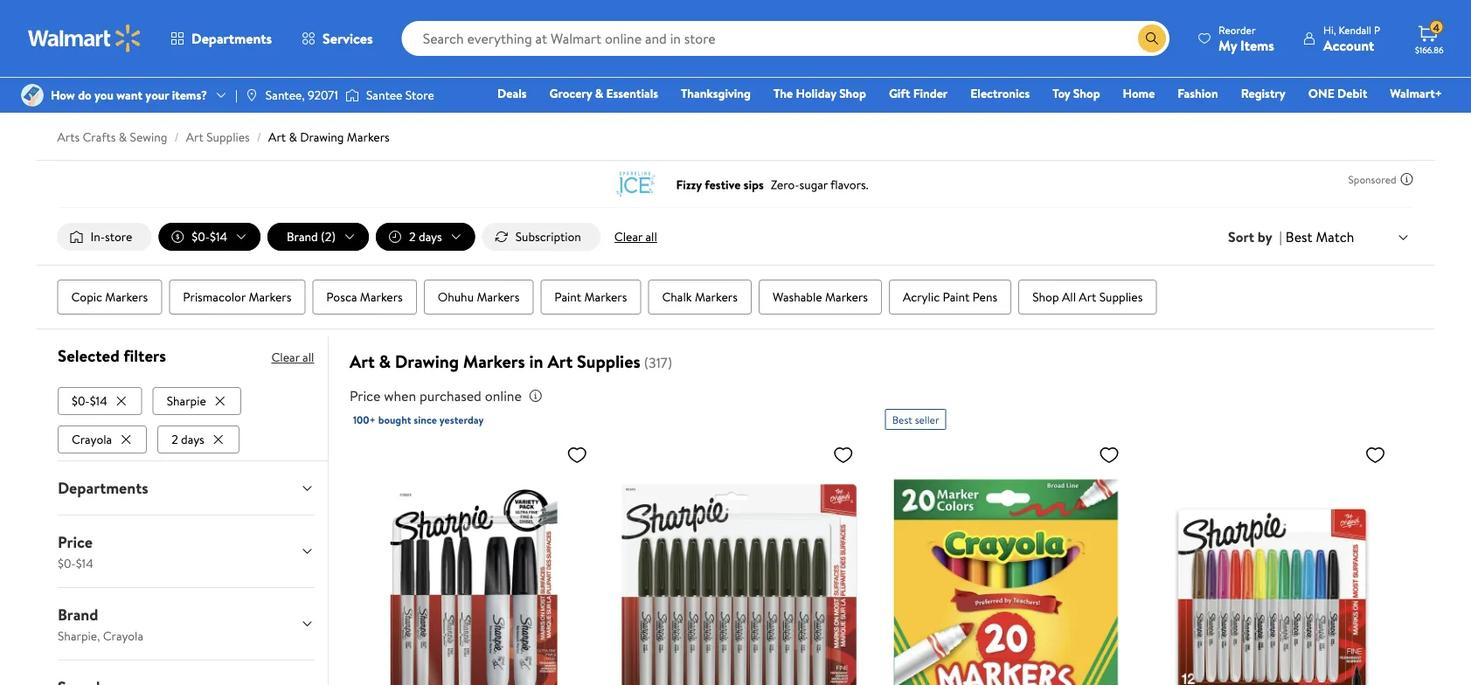 Task type: locate. For each thing, give the bounding box(es) containing it.
brand (2)
[[287, 228, 336, 245]]

clear all up 'paint markers'
[[615, 228, 657, 245]]

2 vertical spatial $0-
[[57, 555, 75, 572]]

1 horizontal spatial 2
[[409, 228, 416, 245]]

Search search field
[[402, 21, 1170, 56]]

1 vertical spatial 2
[[171, 431, 178, 448]]

1 vertical spatial clear all button
[[271, 344, 314, 372]]

brand inside brand sharpie, crayola
[[57, 604, 98, 626]]

$0- up crayola "list item"
[[71, 392, 89, 409]]

0 vertical spatial brand
[[287, 228, 318, 245]]

$0- up brand sharpie, crayola
[[57, 555, 75, 572]]

sharpie,
[[57, 627, 100, 644]]

home
[[1123, 85, 1155, 102]]

| right by
[[1280, 227, 1283, 247]]

electronics
[[971, 85, 1030, 102]]

1 vertical spatial best
[[892, 412, 913, 427]]

clear all button
[[608, 223, 664, 251], [271, 344, 314, 372]]

all up chalk markers link
[[646, 228, 657, 245]]

| up arts crafts & sewing / art supplies / art & drawing markers
[[235, 87, 238, 104]]

departments button up the "items?"
[[156, 17, 287, 59]]

ad disclaimer and feedback for skylinedisplayad image
[[1400, 172, 1414, 186]]

$14 up crayola "list item"
[[89, 392, 107, 409]]

$14 up prismacolor
[[210, 228, 227, 245]]

1 horizontal spatial brand
[[287, 228, 318, 245]]

reorder my items
[[1219, 22, 1275, 55]]

0 horizontal spatial |
[[235, 87, 238, 104]]

price inside price $0-$14
[[57, 531, 92, 553]]

/ right sewing
[[174, 129, 179, 146]]

$0- up prismacolor
[[192, 228, 210, 245]]

shop
[[840, 85, 866, 102], [1074, 85, 1101, 102], [1033, 289, 1059, 306]]

2 days up ohuhu
[[409, 228, 442, 245]]

1 horizontal spatial $0-$14
[[192, 228, 227, 245]]

best inside popup button
[[1286, 227, 1313, 246]]

toy shop
[[1053, 85, 1101, 102]]

sharpie permanent markers, multi-tip pack, fine/ultra fine/chisel tip, black, 6 count image
[[353, 437, 595, 686]]

clear down prismacolor markers "link"
[[271, 349, 299, 366]]

applied filters section element
[[57, 345, 166, 367]]

$14 up brand sharpie, crayola
[[75, 555, 93, 572]]

shop all art supplies link
[[1019, 280, 1157, 315]]

1 horizontal spatial days
[[419, 228, 442, 245]]

best left seller
[[892, 412, 913, 427]]

0 horizontal spatial brand
[[57, 604, 98, 626]]

1 vertical spatial departments button
[[43, 461, 328, 515]]

markers down santee
[[347, 129, 390, 146]]

brand (2) button
[[268, 223, 369, 251]]

sharpie fine12ct marker set image
[[1152, 437, 1393, 686]]

0 vertical spatial all
[[646, 228, 657, 245]]

markers for ohuhu markers
[[477, 289, 520, 306]]

0 horizontal spatial  image
[[245, 88, 259, 102]]

0 horizontal spatial departments
[[57, 477, 148, 499]]

chalk markers link
[[648, 280, 752, 315]]

markers right copic
[[105, 289, 148, 306]]

1 vertical spatial all
[[302, 349, 314, 366]]

holiday
[[796, 85, 837, 102]]

0 horizontal spatial clear
[[271, 349, 299, 366]]

the holiday shop
[[774, 85, 866, 102]]

markers left the chalk
[[585, 289, 627, 306]]

1 vertical spatial $0-$14
[[71, 392, 107, 409]]

supplies left (317)
[[577, 349, 641, 374]]

1 vertical spatial clear
[[271, 349, 299, 366]]

posca markers
[[326, 289, 403, 306]]

1 horizontal spatial 2 days
[[409, 228, 442, 245]]

0 horizontal spatial /
[[174, 129, 179, 146]]

0 horizontal spatial price
[[57, 531, 92, 553]]

$14
[[210, 228, 227, 245], [89, 392, 107, 409], [75, 555, 93, 572]]

$0-$14 button
[[57, 387, 142, 415]]

departments
[[191, 29, 272, 48], [57, 477, 148, 499]]

price for $0-
[[57, 531, 92, 553]]

washable
[[773, 289, 822, 306]]

list
[[57, 384, 314, 454]]

1 horizontal spatial price
[[350, 387, 381, 406]]

all down posca markers "link"
[[302, 349, 314, 366]]

drawing
[[300, 129, 344, 146], [395, 349, 459, 374]]

|
[[235, 87, 238, 104], [1280, 227, 1283, 247]]

departments down 'crayola' button
[[57, 477, 148, 499]]

/ right art supplies link
[[257, 129, 262, 146]]

2 days button
[[376, 223, 475, 251]]

$0-$14
[[192, 228, 227, 245], [71, 392, 107, 409]]

markers right the chalk
[[695, 289, 738, 306]]

0 vertical spatial 2
[[409, 228, 416, 245]]

1 vertical spatial crayola
[[103, 627, 143, 644]]

1 horizontal spatial supplies
[[577, 349, 641, 374]]

1 vertical spatial price
[[57, 531, 92, 553]]

art down santee,
[[269, 129, 286, 146]]

1 vertical spatial departments
[[57, 477, 148, 499]]

sort and filter section element
[[36, 209, 1435, 265]]

how
[[51, 87, 75, 104]]

supplies for in
[[577, 349, 641, 374]]

acrylic paint pens
[[903, 289, 998, 306]]

100+ bought since yesterday
[[353, 413, 484, 428]]

1 horizontal spatial clear
[[615, 228, 643, 245]]

crayola
[[71, 431, 112, 448], [103, 627, 143, 644]]

crayola right 'sharpie,'
[[103, 627, 143, 644]]

selected filters
[[57, 345, 166, 367]]

clear
[[615, 228, 643, 245], [271, 349, 299, 366]]

0 vertical spatial $0-
[[192, 228, 210, 245]]

thanksgiving link
[[673, 84, 759, 103]]

departments button down 2 days button at the left of page
[[43, 461, 328, 515]]

1 horizontal spatial paint
[[943, 289, 970, 306]]

0 vertical spatial clear all
[[615, 228, 657, 245]]

kendall
[[1339, 22, 1372, 37]]

1 horizontal spatial drawing
[[395, 349, 459, 374]]

days inside button
[[181, 431, 204, 448]]

subscription button
[[482, 223, 601, 251]]

$0-$14 up prismacolor
[[192, 228, 227, 245]]

copic markers link
[[57, 280, 162, 315]]

0 horizontal spatial 2
[[171, 431, 178, 448]]

& right grocery
[[595, 85, 603, 102]]

clear inside sort and filter section element
[[615, 228, 643, 245]]

| inside sort and filter section element
[[1280, 227, 1283, 247]]

0 horizontal spatial supplies
[[206, 129, 250, 146]]

1 vertical spatial supplies
[[1100, 289, 1143, 306]]

markers for washable markers
[[825, 289, 868, 306]]

$0-$14 inside dropdown button
[[192, 228, 227, 245]]

$0-$14 list item
[[57, 384, 145, 415]]

 image
[[21, 84, 44, 107]]

0 horizontal spatial paint
[[555, 289, 582, 306]]

1 horizontal spatial |
[[1280, 227, 1283, 247]]

0 vertical spatial $14
[[210, 228, 227, 245]]

clear all
[[615, 228, 657, 245], [271, 349, 314, 366]]

clear all button down prismacolor markers "link"
[[271, 344, 314, 372]]

0 horizontal spatial all
[[302, 349, 314, 366]]

2 down sharpie
[[171, 431, 178, 448]]

best right by
[[1286, 227, 1313, 246]]

ohuhu
[[438, 289, 474, 306]]

$14 inside dropdown button
[[210, 228, 227, 245]]

0 vertical spatial crayola
[[71, 431, 112, 448]]

0 vertical spatial 2 days
[[409, 228, 442, 245]]

deals
[[498, 85, 527, 102]]

0 horizontal spatial 2 days
[[171, 431, 204, 448]]

price up 100+ at the left of page
[[350, 387, 381, 406]]

2 inside button
[[171, 431, 178, 448]]

list containing $0-$14
[[57, 384, 314, 454]]

crayola inside button
[[71, 431, 112, 448]]

 image right 92071
[[345, 87, 359, 104]]

0 horizontal spatial clear all button
[[271, 344, 314, 372]]

1 horizontal spatial /
[[257, 129, 262, 146]]

art right in
[[548, 349, 573, 374]]

departments up the "items?"
[[191, 29, 272, 48]]

1 horizontal spatial  image
[[345, 87, 359, 104]]

0 horizontal spatial $0-$14
[[71, 392, 107, 409]]

clear all inside sort and filter section element
[[615, 228, 657, 245]]

0 vertical spatial price
[[350, 387, 381, 406]]

$0-$14 button
[[159, 223, 261, 251]]

all inside sort and filter section element
[[646, 228, 657, 245]]

$0-$14 up crayola "list item"
[[71, 392, 107, 409]]

2 up posca markers "link"
[[409, 228, 416, 245]]

supplies right all
[[1100, 289, 1143, 306]]

1 vertical spatial $14
[[89, 392, 107, 409]]

1 horizontal spatial departments
[[191, 29, 272, 48]]

clear all button up the chalk
[[608, 223, 664, 251]]

days up ohuhu
[[419, 228, 442, 245]]

0 horizontal spatial days
[[181, 431, 204, 448]]

home link
[[1115, 84, 1163, 103]]

(317)
[[644, 353, 673, 373]]

crayola inside brand sharpie, crayola
[[103, 627, 143, 644]]

0 vertical spatial |
[[235, 87, 238, 104]]

/
[[174, 129, 179, 146], [257, 129, 262, 146]]

paint down 'subscription'
[[555, 289, 582, 306]]

finder
[[913, 85, 948, 102]]

1 vertical spatial brand
[[57, 604, 98, 626]]

1 horizontal spatial clear all button
[[608, 223, 664, 251]]

2 days list item
[[157, 422, 242, 454]]

in-store button
[[57, 223, 152, 251]]

arts crafts & sewing / art supplies / art & drawing markers
[[57, 129, 390, 146]]

brand inside dropdown button
[[287, 228, 318, 245]]

1 horizontal spatial clear all
[[615, 228, 657, 245]]

2 horizontal spatial shop
[[1074, 85, 1101, 102]]

one
[[1309, 85, 1335, 102]]

art up 100+ at the left of page
[[350, 349, 375, 374]]

$0- inside dropdown button
[[192, 228, 210, 245]]

 image
[[345, 87, 359, 104], [245, 88, 259, 102]]

best
[[1286, 227, 1313, 246], [892, 412, 913, 427]]

shop left all
[[1033, 289, 1059, 306]]

&
[[595, 85, 603, 102], [119, 129, 127, 146], [289, 129, 297, 146], [379, 349, 391, 374]]

my
[[1219, 35, 1237, 55]]

& down santee,
[[289, 129, 297, 146]]

brand tab
[[43, 588, 328, 660]]

santee, 92071
[[266, 87, 338, 104]]

brand left (2)
[[287, 228, 318, 245]]

art & drawing markers link
[[269, 129, 390, 146]]

electronics link
[[963, 84, 1038, 103]]

online
[[485, 387, 522, 406]]

2 vertical spatial $14
[[75, 555, 93, 572]]

gift
[[889, 85, 911, 102]]

washable markers link
[[759, 280, 882, 315]]

0 horizontal spatial drawing
[[300, 129, 344, 146]]

copic
[[71, 289, 102, 306]]

paint left pens at the top
[[943, 289, 970, 306]]

0 vertical spatial best
[[1286, 227, 1313, 246]]

0 vertical spatial clear all button
[[608, 223, 664, 251]]

0 horizontal spatial clear all
[[271, 349, 314, 366]]

1 horizontal spatial shop
[[1033, 289, 1059, 306]]

days down sharpie button
[[181, 431, 204, 448]]

2
[[409, 228, 416, 245], [171, 431, 178, 448]]

$0- inside button
[[71, 392, 89, 409]]

store
[[406, 87, 434, 104]]

crayola down $0-$14 button
[[71, 431, 112, 448]]

all
[[1062, 289, 1076, 306]]

1 vertical spatial days
[[181, 431, 204, 448]]

Walmart Site-Wide search field
[[402, 21, 1170, 56]]

$0- inside price $0-$14
[[57, 555, 75, 572]]

account
[[1324, 35, 1375, 55]]

$0-$14 inside button
[[71, 392, 107, 409]]

add to favorites list, crayola broad line washable markers, 20 ct, school supplies, teacher supplies, classic colors image
[[1099, 444, 1120, 466]]

2 horizontal spatial supplies
[[1100, 289, 1143, 306]]

fashion
[[1178, 85, 1219, 102]]

paint markers link
[[541, 280, 641, 315]]

1 / from the left
[[174, 129, 179, 146]]

registry link
[[1234, 84, 1294, 103]]

 image left santee,
[[245, 88, 259, 102]]

price up brand sharpie, crayola
[[57, 531, 92, 553]]

shop right holiday
[[840, 85, 866, 102]]

price for when
[[350, 387, 381, 406]]

supplies down the "items?"
[[206, 129, 250, 146]]

markers for chalk markers
[[695, 289, 738, 306]]

fashion link
[[1170, 84, 1227, 103]]

days
[[419, 228, 442, 245], [181, 431, 204, 448]]

selected
[[57, 345, 119, 367]]

0 vertical spatial days
[[419, 228, 442, 245]]

clear up 'paint markers'
[[615, 228, 643, 245]]

2 days down sharpie
[[171, 431, 204, 448]]

1 vertical spatial |
[[1280, 227, 1283, 247]]

0 vertical spatial clear
[[615, 228, 643, 245]]

 image for santee store
[[345, 87, 359, 104]]

0 vertical spatial $0-$14
[[192, 228, 227, 245]]

clear all down prismacolor markers "link"
[[271, 349, 314, 366]]

markers right posca
[[360, 289, 403, 306]]

drawing up price when purchased online on the bottom left of the page
[[395, 349, 459, 374]]

shop right toy
[[1074, 85, 1101, 102]]

drawing down 92071
[[300, 129, 344, 146]]

hi, kendall p account
[[1324, 22, 1381, 55]]

1 vertical spatial $0-
[[71, 392, 89, 409]]

filters
[[123, 345, 166, 367]]

art supplies link
[[186, 129, 250, 146]]

2 vertical spatial supplies
[[577, 349, 641, 374]]

price tab
[[43, 516, 328, 587]]

1 horizontal spatial all
[[646, 228, 657, 245]]

0 vertical spatial supplies
[[206, 129, 250, 146]]

ohuhu markers
[[438, 289, 520, 306]]

0 horizontal spatial best
[[892, 412, 913, 427]]

markers right prismacolor
[[249, 289, 291, 306]]

1 vertical spatial 2 days
[[171, 431, 204, 448]]

1 horizontal spatial best
[[1286, 227, 1313, 246]]

grocery
[[550, 85, 592, 102]]

2 / from the left
[[257, 129, 262, 146]]

 image for santee, 92071
[[245, 88, 259, 102]]

brand up 'sharpie,'
[[57, 604, 98, 626]]

markers right ohuhu
[[477, 289, 520, 306]]

search icon image
[[1146, 31, 1159, 45]]

markers right the washable
[[825, 289, 868, 306]]

tab
[[43, 661, 328, 686]]



Task type: vqa. For each thing, say whether or not it's contained in the screenshot.
Home's the Home
no



Task type: describe. For each thing, give the bounding box(es) containing it.
& right crafts
[[119, 129, 127, 146]]

sewing
[[130, 129, 167, 146]]

debit
[[1338, 85, 1368, 102]]

registry
[[1241, 85, 1286, 102]]

arts crafts & sewing link
[[57, 129, 167, 146]]

walmart image
[[28, 24, 142, 52]]

crayola broad line washable markers, 20 ct, school supplies, teacher supplies, classic colors image
[[885, 437, 1127, 686]]

crayola list item
[[57, 422, 150, 454]]

in-store
[[91, 228, 132, 245]]

grocery & essentials
[[550, 85, 658, 102]]

sharpie
[[166, 392, 206, 409]]

best for best seller
[[892, 412, 913, 427]]

best match button
[[1283, 225, 1414, 249]]

art right all
[[1079, 289, 1097, 306]]

services
[[323, 29, 373, 48]]

reorder
[[1219, 22, 1256, 37]]

in
[[529, 349, 544, 374]]

art down the "items?"
[[186, 129, 204, 146]]

pens
[[973, 289, 998, 306]]

days inside dropdown button
[[419, 228, 442, 245]]

& up when
[[379, 349, 391, 374]]

acrylic
[[903, 289, 940, 306]]

when
[[384, 387, 416, 406]]

toy
[[1053, 85, 1071, 102]]

subscription
[[516, 228, 581, 245]]

2 days button
[[157, 426, 239, 454]]

0 vertical spatial departments button
[[156, 17, 287, 59]]

2 days inside dropdown button
[[409, 228, 442, 245]]

sort by |
[[1229, 227, 1283, 247]]

sharpie permanent markers, fine point, black, 12 count image
[[619, 437, 861, 686]]

shop all art supplies
[[1033, 289, 1143, 306]]

washable markers
[[773, 289, 868, 306]]

2 paint from the left
[[943, 289, 970, 306]]

$14 inside button
[[89, 392, 107, 409]]

2 days inside button
[[171, 431, 204, 448]]

one debit
[[1309, 85, 1368, 102]]

prismacolor markers link
[[169, 280, 305, 315]]

posca
[[326, 289, 357, 306]]

add to favorites list, sharpie permanent markers, multi-tip pack, fine/ultra fine/chisel tip, black, 6 count image
[[567, 444, 588, 466]]

gift finder
[[889, 85, 948, 102]]

markers for prismacolor markers
[[249, 289, 291, 306]]

legal information image
[[529, 389, 543, 403]]

add to favorites list, sharpie permanent markers, fine point, black, 12 count image
[[833, 444, 854, 466]]

0 horizontal spatial shop
[[840, 85, 866, 102]]

(2)
[[321, 228, 336, 245]]

4
[[1434, 20, 1440, 35]]

bought
[[378, 413, 411, 428]]

santee,
[[266, 87, 305, 104]]

1 paint from the left
[[555, 289, 582, 306]]

crayola button
[[57, 426, 147, 454]]

walmart+
[[1391, 85, 1443, 102]]

markers up online
[[463, 349, 525, 374]]

departments tab
[[43, 461, 328, 515]]

your
[[145, 87, 169, 104]]

art & drawing markers in art supplies (317)
[[350, 349, 673, 374]]

walmart+ link
[[1383, 84, 1451, 103]]

purchased
[[420, 387, 482, 406]]

hi,
[[1324, 22, 1337, 37]]

acrylic paint pens link
[[889, 280, 1012, 315]]

chalk markers
[[662, 289, 738, 306]]

toy shop link
[[1045, 84, 1108, 103]]

0 vertical spatial drawing
[[300, 129, 344, 146]]

posca markers link
[[312, 280, 417, 315]]

92071
[[308, 87, 338, 104]]

prismacolor markers
[[183, 289, 291, 306]]

sponsored
[[1349, 172, 1397, 187]]

2 inside dropdown button
[[409, 228, 416, 245]]

1 vertical spatial clear all
[[271, 349, 314, 366]]

essentials
[[606, 85, 658, 102]]

deals link
[[490, 84, 535, 103]]

shop inside 'link'
[[1074, 85, 1101, 102]]

items
[[1241, 35, 1275, 55]]

one debit link
[[1301, 84, 1376, 103]]

1 vertical spatial drawing
[[395, 349, 459, 374]]

markers for posca markers
[[360, 289, 403, 306]]

$14 inside price $0-$14
[[75, 555, 93, 572]]

services button
[[287, 17, 388, 59]]

supplies for /
[[206, 129, 250, 146]]

chalk
[[662, 289, 692, 306]]

markers for copic markers
[[105, 289, 148, 306]]

do
[[78, 87, 92, 104]]

best seller
[[892, 412, 940, 427]]

want
[[117, 87, 143, 104]]

markers for paint markers
[[585, 289, 627, 306]]

match
[[1316, 227, 1355, 246]]

sharpie list item
[[152, 384, 244, 415]]

yesterday
[[440, 413, 484, 428]]

brand for brand (2)
[[287, 228, 318, 245]]

add to favorites list, sharpie fine12ct marker set image
[[1365, 444, 1386, 466]]

best match
[[1286, 227, 1355, 246]]

seller
[[915, 412, 940, 427]]

how do you want your items?
[[51, 87, 207, 104]]

store
[[105, 228, 132, 245]]

price when purchased online
[[350, 387, 522, 406]]

items?
[[172, 87, 207, 104]]

the holiday shop link
[[766, 84, 874, 103]]

arts
[[57, 129, 80, 146]]

best for best match
[[1286, 227, 1313, 246]]

thanksgiving
[[681, 85, 751, 102]]

grocery & essentials link
[[542, 84, 666, 103]]

in-
[[91, 228, 105, 245]]

paint markers
[[555, 289, 627, 306]]

the
[[774, 85, 793, 102]]

brand for brand sharpie, crayola
[[57, 604, 98, 626]]

$166.86
[[1416, 44, 1444, 56]]

departments inside tab
[[57, 477, 148, 499]]

0 vertical spatial departments
[[191, 29, 272, 48]]

& inside "link"
[[595, 85, 603, 102]]



